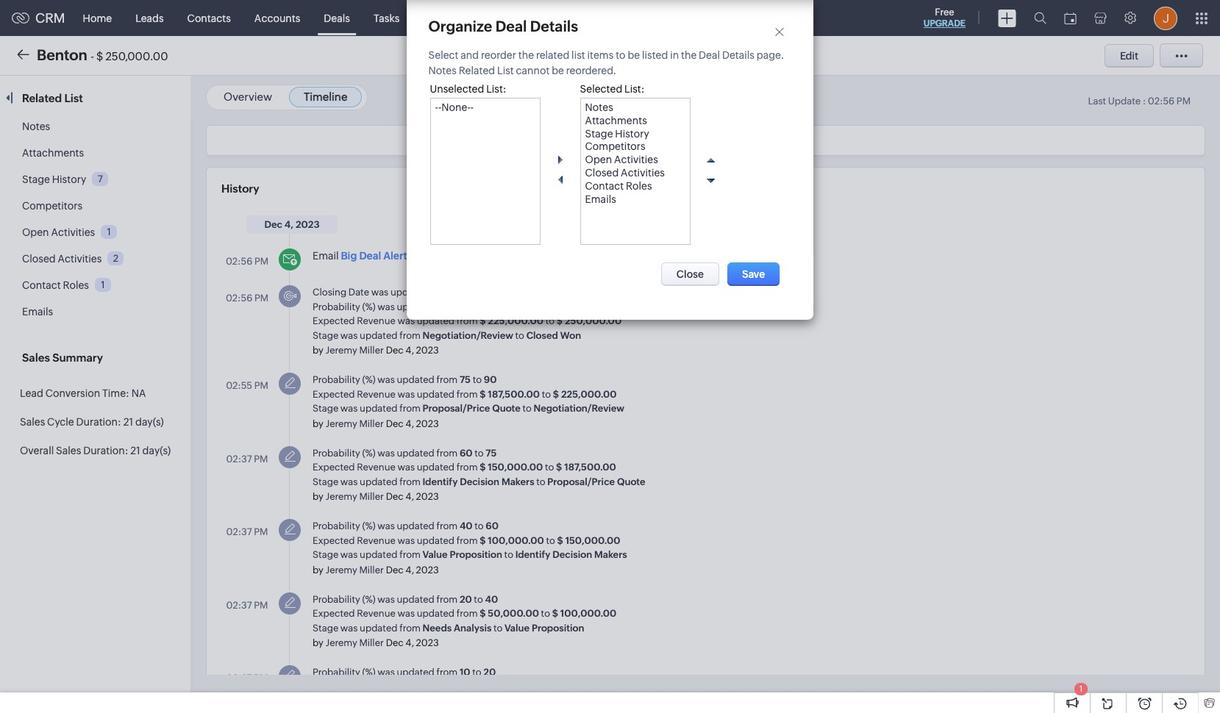 Task type: vqa. For each thing, say whether or not it's contained in the screenshot.


Task type: locate. For each thing, give the bounding box(es) containing it.
list: down reorder
[[486, 83, 506, 95]]

revenue inside probability (%) was updated from 40 to 60 expected revenue was updated from $ 100,000.00 to $ 150,000.00 stage was updated from value proposition to identify decision makers by jeremy miller dec 4, 2023
[[357, 535, 396, 546]]

edit button
[[1105, 44, 1154, 67]]

1 vertical spatial list
[[64, 92, 83, 104]]

revenue for proposal/price
[[357, 389, 396, 400]]

list inside 'select and reorder the related list items to be listed in the deal details page. notes related list cannot be reordered.'
[[497, 65, 514, 76]]

1 jeremy from the top
[[326, 345, 357, 356]]

expected inside probability (%) was updated from 40 to 60 expected revenue was updated from $ 100,000.00 to $ 150,000.00 stage was updated from value proposition to identify decision makers by jeremy miller dec 4, 2023
[[313, 535, 355, 546]]

notes
[[428, 65, 457, 76], [22, 121, 50, 132]]

expected inside probability (%) was updated from 75 to 90 expected revenue was updated from $ 187,500.00 to $ 225,000.00 stage was updated from proposal/price quote to negotiation/review by jeremy miller dec 4, 2023
[[313, 389, 355, 400]]

1 vertical spatial value
[[505, 623, 530, 634]]

expected
[[313, 316, 355, 327], [313, 389, 355, 400], [313, 462, 355, 473], [313, 535, 355, 546], [313, 608, 355, 619]]

0 horizontal spatial 60
[[460, 448, 473, 459]]

60 down probability (%) was updated from 60 to 75 expected revenue was updated from $ 150,000.00 to $ 187,500.00 stage was updated from identify decision makers to proposal/price quote by jeremy miller dec 4, 2023
[[486, 521, 499, 532]]

5 probability from the top
[[313, 594, 360, 605]]

$
[[96, 50, 103, 62], [480, 316, 486, 327], [557, 316, 563, 327], [480, 389, 486, 400], [553, 389, 559, 400], [480, 462, 486, 473], [556, 462, 562, 473], [480, 535, 486, 546], [557, 535, 563, 546], [480, 608, 486, 619], [552, 608, 558, 619]]

4 by from the top
[[313, 564, 323, 576]]

4 02:37 pm from the top
[[226, 673, 268, 684]]

1
[[107, 226, 111, 237], [101, 279, 105, 290], [1080, 685, 1083, 694]]

4,
[[405, 345, 414, 356], [405, 418, 414, 429], [405, 491, 414, 502], [405, 564, 414, 576], [405, 638, 414, 649]]

0 vertical spatial activities
[[51, 227, 95, 238]]

1 02:37 from the top
[[226, 453, 252, 464]]

2 probability from the top
[[313, 374, 360, 385]]

0 horizontal spatial quote
[[492, 403, 521, 414]]

conversion
[[45, 388, 100, 399]]

0 horizontal spatial value
[[423, 549, 448, 560]]

2 list: from the left
[[624, 83, 645, 95]]

sales cycle duration: 21 day(s)
[[20, 416, 164, 428]]

details up related
[[530, 18, 578, 35]]

expected for closing date was updated probability (%) was updated expected revenue was updated from $ 225,000.00 to $ 250,000.00 stage was updated from negotiation/review to closed won by jeremy miller dec 4, 2023
[[313, 316, 355, 327]]

1 list: from the left
[[486, 83, 506, 95]]

4 (%) from the top
[[362, 521, 375, 532]]

1 vertical spatial 100,000.00
[[560, 608, 617, 619]]

2 4, from the top
[[405, 418, 414, 429]]

duration: down sales cycle duration: 21 day(s)
[[83, 445, 128, 457]]

02:37 for probability (%) was updated from 40 to 60 expected revenue was updated from $ 100,000.00 to $ 150,000.00 stage was updated from value proposition to identify decision makers by jeremy miller dec 4, 2023
[[226, 527, 252, 538]]

6 probability from the top
[[313, 667, 360, 678]]

0 horizontal spatial related
[[22, 92, 62, 104]]

4 2023 from the top
[[416, 564, 439, 576]]

2 (%) from the top
[[362, 374, 375, 385]]

1 vertical spatial be
[[552, 65, 564, 76]]

revenue
[[357, 316, 396, 327], [357, 389, 396, 400], [357, 462, 396, 473], [357, 535, 396, 546], [357, 608, 396, 619]]

pm
[[1177, 96, 1191, 107], [254, 256, 269, 267], [254, 293, 269, 304], [254, 380, 268, 391], [254, 453, 268, 464], [254, 527, 268, 538], [254, 600, 268, 611], [254, 673, 268, 684]]

1 probability from the top
[[313, 301, 360, 312]]

5 expected from the top
[[313, 608, 355, 619]]

identify up 50,000.00
[[515, 549, 550, 560]]

100,000.00 inside probability (%) was updated from 40 to 60 expected revenue was updated from $ 100,000.00 to $ 150,000.00 stage was updated from value proposition to identify decision makers by jeremy miller dec 4, 2023
[[488, 535, 544, 546]]

related down and
[[459, 65, 495, 76]]

pm for probability (%) was updated from 20 to 40 expected revenue was updated from $ 50,000.00 to $ 100,000.00 stage was updated from needs analysis to value proposition by jeremy miller dec 4, 2023
[[254, 600, 268, 611]]

5 miller from the top
[[359, 638, 384, 649]]

0 horizontal spatial notes
[[22, 121, 50, 132]]

02:37 pm for from
[[226, 673, 268, 684]]

probability inside probability (%) was updated from 40 to 60 expected revenue was updated from $ 100,000.00 to $ 150,000.00 stage was updated from value proposition to identify decision makers by jeremy miller dec 4, 2023
[[313, 521, 360, 532]]

3 by from the top
[[313, 491, 323, 502]]

(%) inside probability (%) was updated from 60 to 75 expected revenue was updated from $ 150,000.00 to $ 187,500.00 stage was updated from identify decision makers to proposal/price quote by jeremy miller dec 4, 2023
[[362, 448, 375, 459]]

0 horizontal spatial be
[[552, 65, 564, 76]]

quote inside probability (%) was updated from 75 to 90 expected revenue was updated from $ 187,500.00 to $ 225,000.00 stage was updated from proposal/price quote to negotiation/review by jeremy miller dec 4, 2023
[[492, 403, 521, 414]]

21 down 'na'
[[123, 416, 133, 428]]

date
[[348, 287, 369, 298]]

probability
[[313, 301, 360, 312], [313, 374, 360, 385], [313, 448, 360, 459], [313, 521, 360, 532], [313, 594, 360, 605], [313, 667, 360, 678]]

revenue inside probability (%) was updated from 60 to 75 expected revenue was updated from $ 150,000.00 to $ 187,500.00 stage was updated from identify decision makers to proposal/price quote by jeremy miller dec 4, 2023
[[357, 462, 396, 473]]

21 down sales cycle duration: 21 day(s)
[[130, 445, 140, 457]]

0 vertical spatial 60
[[460, 448, 473, 459]]

deals
[[324, 12, 350, 24]]

dec inside probability (%) was updated from 20 to 40 expected revenue was updated from $ 50,000.00 to $ 100,000.00 stage was updated from needs analysis to value proposition by jeremy miller dec 4, 2023
[[386, 638, 404, 649]]

1 vertical spatial decision
[[553, 549, 592, 560]]

1 4, from the top
[[405, 345, 414, 356]]

leads link
[[124, 0, 175, 36]]

1 horizontal spatial 20
[[483, 667, 496, 678]]

1 vertical spatial 225,000.00
[[561, 389, 617, 400]]

1 miller from the top
[[359, 345, 384, 356]]

250,000.00 inside closing date was updated probability (%) was updated expected revenue was updated from $ 225,000.00 to $ 250,000.00 stage was updated from negotiation/review to closed won by jeremy miller dec 4, 2023
[[565, 316, 622, 327]]

time:
[[102, 388, 129, 399]]

deal right in
[[699, 49, 720, 61]]

1 the from the left
[[518, 49, 534, 61]]

sent
[[430, 250, 451, 262]]

02:37 for from
[[226, 673, 252, 684]]

cycle
[[47, 416, 74, 428]]

40 inside probability (%) was updated from 20 to 40 expected revenue was updated from $ 50,000.00 to $ 100,000.00 stage was updated from needs analysis to value proposition by jeremy miller dec 4, 2023
[[485, 594, 498, 605]]

1 vertical spatial negotiation/review
[[534, 403, 624, 414]]

2 expected from the top
[[313, 389, 355, 400]]

1 vertical spatial 187,500.00
[[564, 462, 616, 473]]

sales for sales summary
[[22, 352, 50, 364]]

0 horizontal spatial makers
[[502, 476, 534, 487]]

2023 up probability (%) was updated from 60 to 75 expected revenue was updated from $ 150,000.00 to $ 187,500.00 stage was updated from identify decision makers to proposal/price quote by jeremy miller dec 4, 2023
[[416, 418, 439, 429]]

1 for open activities
[[107, 226, 111, 237]]

2 the from the left
[[681, 49, 697, 61]]

probability inside probability (%) was updated from 60 to 75 expected revenue was updated from $ 150,000.00 to $ 187,500.00 stage was updated from identify decision makers to proposal/price quote by jeremy miller dec 4, 2023
[[313, 448, 360, 459]]

0 vertical spatial list
[[497, 65, 514, 76]]

duration: for overall sales duration:
[[83, 445, 128, 457]]

stage inside closing date was updated probability (%) was updated expected revenue was updated from $ 225,000.00 to $ 250,000.00 stage was updated from negotiation/review to closed won by jeremy miller dec 4, 2023
[[313, 330, 338, 341]]

1 horizontal spatial 100,000.00
[[560, 608, 617, 619]]

revenue inside closing date was updated probability (%) was updated expected revenue was updated from $ 225,000.00 to $ 250,000.00 stage was updated from negotiation/review to closed won by jeremy miller dec 4, 2023
[[357, 316, 396, 327]]

page.
[[757, 49, 784, 61]]

1 horizontal spatial value
[[505, 623, 530, 634]]

1 horizontal spatial related
[[459, 65, 495, 76]]

stage for closing date was updated probability (%) was updated expected revenue was updated from $ 225,000.00 to $ 250,000.00 stage was updated from negotiation/review to closed won by jeremy miller dec 4, 2023
[[313, 330, 338, 341]]

0 horizontal spatial 20
[[460, 594, 472, 605]]

list: for unselected list:
[[486, 83, 506, 95]]

$ inside benton - $ 250,000.00
[[96, 50, 103, 62]]

0 vertical spatial proposal/price
[[423, 403, 490, 414]]

1 vertical spatial makers
[[594, 549, 627, 560]]

the up cannot
[[518, 49, 534, 61]]

deals link
[[312, 0, 362, 36]]

1 big from the left
[[341, 250, 357, 262]]

duration: up overall sales duration: 21 day(s)
[[76, 416, 121, 428]]

competitors link
[[22, 200, 82, 212]]

4 4, from the top
[[405, 564, 414, 576]]

duration: for sales cycle duration:
[[76, 416, 121, 428]]

activities
[[51, 227, 95, 238], [58, 253, 102, 265]]

1 horizontal spatial 60
[[486, 521, 499, 532]]

add image
[[551, 152, 569, 169]]

0 vertical spatial 75
[[460, 374, 471, 385]]

5 (%) from the top
[[362, 594, 375, 605]]

big right the 'email'
[[341, 250, 357, 262]]

1 vertical spatial identify
[[515, 549, 550, 560]]

60 inside probability (%) was updated from 60 to 75 expected revenue was updated from $ 150,000.00 to $ 187,500.00 stage was updated from identify decision makers to proposal/price quote by jeremy miller dec 4, 2023
[[460, 448, 473, 459]]

0 vertical spatial value
[[423, 549, 448, 560]]

the right in
[[681, 49, 697, 61]]

5 jeremy from the top
[[326, 638, 357, 649]]

proposition down 50,000.00
[[532, 623, 584, 634]]

accounts
[[254, 12, 300, 24]]

expected inside probability (%) was updated from 20 to 40 expected revenue was updated from $ 50,000.00 to $ 100,000.00 stage was updated from needs analysis to value proposition by jeremy miller dec 4, 2023
[[313, 608, 355, 619]]

1 horizontal spatial 187,500.00
[[564, 462, 616, 473]]

4 expected from the top
[[313, 535, 355, 546]]

details left page.
[[722, 49, 755, 61]]

5 4, from the top
[[405, 638, 414, 649]]

pm for probability (%) was updated from 40 to 60 expected revenue was updated from $ 100,000.00 to $ 150,000.00 stage was updated from value proposition to identify decision makers by jeremy miller dec 4, 2023
[[254, 527, 268, 538]]

1 revenue from the top
[[357, 316, 396, 327]]

sales down cycle
[[56, 445, 81, 457]]

40 down probability (%) was updated from 60 to 75 expected revenue was updated from $ 150,000.00 to $ 187,500.00 stage was updated from identify decision makers to proposal/price quote by jeremy miller dec 4, 2023
[[460, 521, 473, 532]]

stage for probability (%) was updated from 60 to 75 expected revenue was updated from $ 150,000.00 to $ 187,500.00 stage was updated from identify decision makers to proposal/price quote by jeremy miller dec 4, 2023
[[313, 476, 338, 487]]

list: right selected
[[624, 83, 645, 95]]

big left the rule on the top of the page
[[619, 250, 635, 262]]

organize deal details
[[428, 18, 578, 35]]

:
[[1143, 96, 1146, 107]]

None submit
[[727, 263, 780, 286]]

0 vertical spatial proposition
[[450, 549, 502, 560]]

revenue for needs
[[357, 608, 396, 619]]

probability inside probability (%) was updated from 75 to 90 expected revenue was updated from $ 187,500.00 to $ 225,000.00 stage was updated from proposal/price quote to negotiation/review by jeremy miller dec 4, 2023
[[313, 374, 360, 385]]

02:37 for probability (%) was updated from 60 to 75 expected revenue was updated from $ 150,000.00 to $ 187,500.00 stage was updated from identify decision makers to proposal/price quote by jeremy miller dec 4, 2023
[[226, 453, 252, 464]]

0 vertical spatial sales
[[22, 352, 50, 364]]

dec
[[386, 345, 404, 356], [386, 418, 404, 429], [386, 491, 404, 502], [386, 564, 404, 576], [386, 638, 404, 649]]

2 miller from the top
[[359, 418, 384, 429]]

0 horizontal spatial 1
[[101, 279, 105, 290]]

1 vertical spatial activities
[[58, 253, 102, 265]]

150,000.00
[[488, 462, 543, 473], [565, 535, 620, 546]]

0 vertical spatial 150,000.00
[[488, 462, 543, 473]]

225,000.00 inside closing date was updated probability (%) was updated expected revenue was updated from $ 225,000.00 to $ 250,000.00 stage was updated from negotiation/review to closed won by jeremy miller dec 4, 2023
[[488, 316, 544, 327]]

1 horizontal spatial proposal/price
[[547, 476, 615, 487]]

4 miller from the top
[[359, 564, 384, 576]]

1 by from the top
[[313, 345, 323, 356]]

0 horizontal spatial list:
[[486, 83, 506, 95]]

1 horizontal spatial decision
[[553, 549, 592, 560]]

02:37 pm for probability (%) was updated from 20 to 40 expected revenue was updated from $ 50,000.00 to $ 100,000.00 stage was updated from needs analysis to value proposition by jeremy miller dec 4, 2023
[[226, 600, 268, 611]]

1 horizontal spatial 40
[[485, 594, 498, 605]]

(%) inside probability (%) was updated from 20 to 40 expected revenue was updated from $ 50,000.00 to $ 100,000.00 stage was updated from needs analysis to value proposition by jeremy miller dec 4, 2023
[[362, 594, 375, 605]]

revenue inside probability (%) was updated from 75 to 90 expected revenue was updated from $ 187,500.00 to $ 225,000.00 stage was updated from proposal/price quote to negotiation/review by jeremy miller dec 4, 2023
[[357, 389, 396, 400]]

proposal/price inside probability (%) was updated from 60 to 75 expected revenue was updated from $ 150,000.00 to $ 187,500.00 stage was updated from identify decision makers to proposal/price quote by jeremy miller dec 4, 2023
[[547, 476, 615, 487]]

2 02:37 from the top
[[226, 527, 252, 538]]

60 inside probability (%) was updated from 40 to 60 expected revenue was updated from $ 100,000.00 to $ 150,000.00 stage was updated from value proposition to identify decision makers by jeremy miller dec 4, 2023
[[486, 521, 499, 532]]

probability for probability (%) was updated from 10 to 20
[[313, 667, 360, 678]]

decision inside probability (%) was updated from 60 to 75 expected revenue was updated from $ 150,000.00 to $ 187,500.00 stage was updated from identify decision makers to proposal/price quote by jeremy miller dec 4, 2023
[[460, 476, 499, 487]]

1 vertical spatial related
[[22, 92, 62, 104]]

1 dec from the top
[[386, 345, 404, 356]]

0 vertical spatial 21
[[123, 416, 133, 428]]

20 right 10
[[483, 667, 496, 678]]

1 horizontal spatial list
[[497, 65, 514, 76]]

4 dec from the top
[[386, 564, 404, 576]]

02:56 pm for closing date was updated probability (%) was updated expected revenue was updated from $ 225,000.00 to $ 250,000.00 stage was updated from negotiation/review to closed won by jeremy miller dec 4, 2023
[[226, 293, 269, 304]]

big deal rule link
[[619, 250, 683, 262]]

value inside probability (%) was updated from 40 to 60 expected revenue was updated from $ 100,000.00 to $ 150,000.00 stage was updated from value proposition to identify decision makers by jeremy miller dec 4, 2023
[[423, 549, 448, 560]]

2023 inside probability (%) was updated from 60 to 75 expected revenue was updated from $ 150,000.00 to $ 187,500.00 stage was updated from identify decision makers to proposal/price quote by jeremy miller dec 4, 2023
[[416, 491, 439, 502]]

0 vertical spatial notes
[[428, 65, 457, 76]]

1 vertical spatial duration:
[[83, 445, 128, 457]]

1 vertical spatial proposition
[[532, 623, 584, 634]]

0 horizontal spatial identify
[[423, 476, 458, 487]]

1 vertical spatial day(s)
[[142, 445, 171, 457]]

expected for probability (%) was updated from 60 to 75 expected revenue was updated from $ 150,000.00 to $ 187,500.00 stage was updated from identify decision makers to proposal/price quote by jeremy miller dec 4, 2023
[[313, 462, 355, 473]]

home
[[83, 12, 112, 24]]

4, inside probability (%) was updated from 20 to 40 expected revenue was updated from $ 50,000.00 to $ 100,000.00 stage was updated from needs analysis to value proposition by jeremy miller dec 4, 2023
[[405, 638, 414, 649]]

1 horizontal spatial 250,000.00
[[565, 316, 622, 327]]

activities up closed activities
[[51, 227, 95, 238]]

1 vertical spatial proposal/price
[[547, 476, 615, 487]]

0 horizontal spatial negotiation/review
[[423, 330, 513, 341]]

be left listed
[[628, 49, 640, 61]]

225,000.00 up 90 at the left bottom of page
[[488, 316, 544, 327]]

the
[[518, 49, 534, 61], [681, 49, 697, 61]]

3 probability from the top
[[313, 448, 360, 459]]

1 vertical spatial 150,000.00
[[565, 535, 620, 546]]

miller inside closing date was updated probability (%) was updated expected revenue was updated from $ 225,000.00 to $ 250,000.00 stage was updated from negotiation/review to closed won by jeremy miller dec 4, 2023
[[359, 345, 384, 356]]

stage inside probability (%) was updated from 60 to 75 expected revenue was updated from $ 150,000.00 to $ 187,500.00 stage was updated from identify decision makers to proposal/price quote by jeremy miller dec 4, 2023
[[313, 476, 338, 487]]

0 vertical spatial negotiation/review
[[423, 330, 513, 341]]

stage inside probability (%) was updated from 40 to 60 expected revenue was updated from $ 100,000.00 to $ 150,000.00 stage was updated from value proposition to identify decision makers by jeremy miller dec 4, 2023
[[313, 549, 338, 560]]

1 horizontal spatial notes
[[428, 65, 457, 76]]

6 (%) from the top
[[362, 667, 375, 678]]

notes up attachments
[[22, 121, 50, 132]]

0 vertical spatial 100,000.00
[[488, 535, 544, 546]]

upgrade
[[924, 18, 966, 29]]

0 vertical spatial 1
[[107, 226, 111, 237]]

1 vertical spatial 250,000.00
[[565, 316, 622, 327]]

02:55 pm
[[226, 380, 268, 391]]

notes down select
[[428, 65, 457, 76]]

5 dec from the top
[[386, 638, 404, 649]]

75
[[460, 374, 471, 385], [486, 448, 497, 459]]

unselected
[[430, 83, 484, 95]]

closed left won
[[526, 330, 558, 341]]

move up image
[[701, 152, 719, 169]]

225,000.00 down won
[[561, 389, 617, 400]]

probability inside probability (%) was updated from 20 to 40 expected revenue was updated from $ 50,000.00 to $ 100,000.00 stage was updated from needs analysis to value proposition by jeremy miller dec 4, 2023
[[313, 594, 360, 605]]

0 vertical spatial quote
[[492, 403, 521, 414]]

deal inside 'select and reorder the related list items to be listed in the deal details page. notes related list cannot be reordered.'
[[699, 49, 720, 61]]

3 miller from the top
[[359, 491, 384, 502]]

by inside probability (%) was updated from 20 to 40 expected revenue was updated from $ 50,000.00 to $ 100,000.00 stage was updated from needs analysis to value proposition by jeremy miller dec 4, 2023
[[313, 638, 323, 649]]

1 expected from the top
[[313, 316, 355, 327]]

dec inside probability (%) was updated from 60 to 75 expected revenue was updated from $ 150,000.00 to $ 187,500.00 stage was updated from identify decision makers to proposal/price quote by jeremy miller dec 4, 2023
[[386, 491, 404, 502]]

(%) inside probability (%) was updated from 40 to 60 expected revenue was updated from $ 100,000.00 to $ 150,000.00 stage was updated from value proposition to identify decision makers by jeremy miller dec 4, 2023
[[362, 521, 375, 532]]

was
[[409, 250, 428, 262], [371, 287, 389, 298], [377, 301, 395, 312], [398, 316, 415, 327], [340, 330, 358, 341], [377, 374, 395, 385], [398, 389, 415, 400], [340, 403, 358, 414], [377, 448, 395, 459], [398, 462, 415, 473], [340, 476, 358, 487], [377, 521, 395, 532], [398, 535, 415, 546], [340, 549, 358, 560], [377, 594, 395, 605], [398, 608, 415, 619], [340, 623, 358, 634], [377, 667, 395, 678]]

250,000.00 up won
[[565, 316, 622, 327]]

None button
[[661, 263, 719, 286]]

list down benton
[[64, 92, 83, 104]]

2023 up needs
[[416, 564, 439, 576]]

1 horizontal spatial be
[[628, 49, 640, 61]]

1 vertical spatial sales
[[20, 416, 45, 428]]

proposition up probability (%) was updated from 20 to 40 expected revenue was updated from $ 50,000.00 to $ 100,000.00 stage was updated from needs analysis to value proposition by jeremy miller dec 4, 2023
[[450, 549, 502, 560]]

3 dec from the top
[[386, 491, 404, 502]]

2023 down needs
[[416, 638, 439, 649]]

1 horizontal spatial the
[[681, 49, 697, 61]]

pm for was sent to
[[254, 256, 269, 267]]

deal left the rule on the top of the page
[[637, 250, 659, 262]]

3 (%) from the top
[[362, 448, 375, 459]]

campaigns
[[599, 12, 654, 24]]

225,000.00 inside probability (%) was updated from 75 to 90 expected revenue was updated from $ 187,500.00 to $ 225,000.00 stage was updated from proposal/price quote to negotiation/review by jeremy miller dec 4, 2023
[[561, 389, 617, 400]]

0 vertical spatial be
[[628, 49, 640, 61]]

0 vertical spatial day(s)
[[135, 416, 164, 428]]

day(s) for sales cycle duration: 21 day(s)
[[135, 416, 164, 428]]

value down 50,000.00
[[505, 623, 530, 634]]

2 dec from the top
[[386, 418, 404, 429]]

value inside probability (%) was updated from 20 to 40 expected revenue was updated from $ 50,000.00 to $ 100,000.00 stage was updated from needs analysis to value proposition by jeremy miller dec 4, 2023
[[505, 623, 530, 634]]

250,000.00 down 'leads' 'link'
[[105, 50, 168, 62]]

identify
[[423, 476, 458, 487], [515, 549, 550, 560]]

probability for probability (%) was updated from 60 to 75 expected revenue was updated from $ 150,000.00 to $ 187,500.00 stage was updated from identify decision makers to proposal/price quote by jeremy miller dec 4, 2023
[[313, 448, 360, 459]]

activities up roles
[[58, 253, 102, 265]]

1 vertical spatial 02:56
[[226, 256, 252, 267]]

1 2023 from the top
[[416, 345, 439, 356]]

3 02:37 from the top
[[226, 600, 252, 611]]

1 horizontal spatial makers
[[594, 549, 627, 560]]

1 vertical spatial details
[[722, 49, 755, 61]]

4, inside probability (%) was updated from 75 to 90 expected revenue was updated from $ 187,500.00 to $ 225,000.00 stage was updated from proposal/price quote to negotiation/review by jeremy miller dec 4, 2023
[[405, 418, 414, 429]]

be down related
[[552, 65, 564, 76]]

value up probability (%) was updated from 20 to 40 expected revenue was updated from $ 50,000.00 to $ 100,000.00 stage was updated from needs analysis to value proposition by jeremy miller dec 4, 2023
[[423, 549, 448, 560]]

1 horizontal spatial 1
[[107, 226, 111, 237]]

sales for sales cycle duration: 21 day(s)
[[20, 416, 45, 428]]

notes link
[[22, 121, 50, 132]]

0 vertical spatial 02:56
[[1148, 96, 1175, 107]]

1 horizontal spatial 225,000.00
[[561, 389, 617, 400]]

5 by from the top
[[313, 638, 323, 649]]

4 revenue from the top
[[357, 535, 396, 546]]

0 vertical spatial identify
[[423, 476, 458, 487]]

02:37 pm for probability (%) was updated from 60 to 75 expected revenue was updated from $ 150,000.00 to $ 187,500.00 stage was updated from identify decision makers to proposal/price quote by jeremy miller dec 4, 2023
[[226, 453, 268, 464]]

1 horizontal spatial details
[[722, 49, 755, 61]]

225,000.00
[[488, 316, 544, 327], [561, 389, 617, 400]]

calls link
[[479, 0, 526, 36]]

0 vertical spatial 20
[[460, 594, 472, 605]]

1 horizontal spatial proposition
[[532, 623, 584, 634]]

jeremy inside probability (%) was updated from 20 to 40 expected revenue was updated from $ 50,000.00 to $ 100,000.00 stage was updated from needs analysis to value proposition by jeremy miller dec 4, 2023
[[326, 638, 357, 649]]

history
[[52, 174, 86, 185], [221, 182, 259, 195]]

4 probability from the top
[[313, 521, 360, 532]]

list:
[[486, 83, 506, 95], [624, 83, 645, 95]]

21
[[123, 416, 133, 428], [130, 445, 140, 457]]

by inside probability (%) was updated from 75 to 90 expected revenue was updated from $ 187,500.00 to $ 225,000.00 stage was updated from proposal/price quote to negotiation/review by jeremy miller dec 4, 2023
[[313, 418, 323, 429]]

(%) for probability (%) was updated from 75 to 90 expected revenue was updated from $ 187,500.00 to $ 225,000.00 stage was updated from proposal/price quote to negotiation/review by jeremy miller dec 4, 2023
[[362, 374, 375, 385]]

details
[[530, 18, 578, 35], [722, 49, 755, 61]]

probability for probability (%) was updated from 20 to 40 expected revenue was updated from $ 50,000.00 to $ 100,000.00 stage was updated from needs analysis to value proposition by jeremy miller dec 4, 2023
[[313, 594, 360, 605]]

60 down probability (%) was updated from 75 to 90 expected revenue was updated from $ 187,500.00 to $ 225,000.00 stage was updated from proposal/price quote to negotiation/review by jeremy miller dec 4, 2023
[[460, 448, 473, 459]]

related up "notes" link
[[22, 92, 62, 104]]

5 2023 from the top
[[416, 638, 439, 649]]

4 jeremy from the top
[[326, 564, 357, 576]]

0 horizontal spatial 150,000.00
[[488, 462, 543, 473]]

pm for probability (%) was updated from 60 to 75 expected revenue was updated from $ 150,000.00 to $ 187,500.00 stage was updated from identify decision makers to proposal/price quote by jeremy miller dec 4, 2023
[[254, 453, 268, 464]]

2 02:56 pm from the top
[[226, 293, 269, 304]]

1 vertical spatial 60
[[486, 521, 499, 532]]

5 revenue from the top
[[357, 608, 396, 619]]

0 vertical spatial duration:
[[76, 416, 121, 428]]

2 vertical spatial 1
[[1080, 685, 1083, 694]]

1 02:37 pm from the top
[[226, 453, 268, 464]]

2023 inside probability (%) was updated from 75 to 90 expected revenue was updated from $ 187,500.00 to $ 225,000.00 stage was updated from proposal/price quote to negotiation/review by jeremy miller dec 4, 2023
[[416, 418, 439, 429]]

(%) inside probability (%) was updated from 75 to 90 expected revenue was updated from $ 187,500.00 to $ 225,000.00 stage was updated from proposal/price quote to negotiation/review by jeremy miller dec 4, 2023
[[362, 374, 375, 385]]

0 vertical spatial 40
[[460, 521, 473, 532]]

closed up contact
[[22, 253, 56, 265]]

be
[[628, 49, 640, 61], [552, 65, 564, 76]]

2023 up probability (%) was updated from 75 to 90 expected revenue was updated from $ 187,500.00 to $ 225,000.00 stage was updated from proposal/price quote to negotiation/review by jeremy miller dec 4, 2023
[[416, 345, 439, 356]]

miller inside probability (%) was updated from 60 to 75 expected revenue was updated from $ 150,000.00 to $ 187,500.00 stage was updated from identify decision makers to proposal/price quote by jeremy miller dec 4, 2023
[[359, 491, 384, 502]]

(%) for probability (%) was updated from 10 to 20
[[362, 667, 375, 678]]

0 horizontal spatial big
[[341, 250, 357, 262]]

0 vertical spatial 02:56 pm
[[226, 256, 269, 267]]

1 vertical spatial 20
[[483, 667, 496, 678]]

02:37 pm
[[226, 453, 268, 464], [226, 527, 268, 538], [226, 600, 268, 611], [226, 673, 268, 684]]

2 by from the top
[[313, 418, 323, 429]]

1 horizontal spatial list:
[[624, 83, 645, 95]]

negotiation/review inside probability (%) was updated from 75 to 90 expected revenue was updated from $ 187,500.00 to $ 225,000.00 stage was updated from proposal/price quote to negotiation/review by jeremy miller dec 4, 2023
[[534, 403, 624, 414]]

pm for from
[[254, 673, 268, 684]]

stage for probability (%) was updated from 40 to 60 expected revenue was updated from $ 100,000.00 to $ 150,000.00 stage was updated from value proposition to identify decision makers by jeremy miller dec 4, 2023
[[313, 549, 338, 560]]

leads
[[135, 12, 164, 24]]

02:37 for probability (%) was updated from 20 to 40 expected revenue was updated from $ 50,000.00 to $ 100,000.00 stage was updated from needs analysis to value proposition by jeremy miller dec 4, 2023
[[226, 600, 252, 611]]

75 down probability (%) was updated from 75 to 90 expected revenue was updated from $ 187,500.00 to $ 225,000.00 stage was updated from proposal/price quote to negotiation/review by jeremy miller dec 4, 2023
[[486, 448, 497, 459]]

3 4, from the top
[[405, 491, 414, 502]]

2 02:37 pm from the top
[[226, 527, 268, 538]]

open
[[22, 227, 49, 238]]

1 vertical spatial 1
[[101, 279, 105, 290]]

decision inside probability (%) was updated from 40 to 60 expected revenue was updated from $ 100,000.00 to $ 150,000.00 stage was updated from value proposition to identify decision makers by jeremy miller dec 4, 2023
[[553, 549, 592, 560]]

activities for closed activities
[[58, 253, 102, 265]]

expected inside closing date was updated probability (%) was updated expected revenue was updated from $ 225,000.00 to $ 250,000.00 stage was updated from negotiation/review to closed won by jeremy miller dec 4, 2023
[[313, 316, 355, 327]]

closed activities link
[[22, 253, 102, 265]]

2 jeremy from the top
[[326, 418, 357, 429]]

3 02:37 pm from the top
[[226, 600, 268, 611]]

0 horizontal spatial 40
[[460, 521, 473, 532]]

big
[[341, 250, 357, 262], [619, 250, 635, 262]]

187,500.00 inside probability (%) was updated from 60 to 75 expected revenue was updated from $ 150,000.00 to $ 187,500.00 stage was updated from identify decision makers to proposal/price quote by jeremy miller dec 4, 2023
[[564, 462, 616, 473]]

20 up analysis
[[460, 594, 472, 605]]

related list
[[22, 92, 85, 104]]

by inside probability (%) was updated from 60 to 75 expected revenue was updated from $ 150,000.00 to $ 187,500.00 stage was updated from identify decision makers to proposal/price quote by jeremy miller dec 4, 2023
[[313, 491, 323, 502]]

identify up probability (%) was updated from 40 to 60 expected revenue was updated from $ 100,000.00 to $ 150,000.00 stage was updated from value proposition to identify decision makers by jeremy miller dec 4, 2023
[[423, 476, 458, 487]]

jeremy
[[326, 345, 357, 356], [326, 418, 357, 429], [326, 491, 357, 502], [326, 564, 357, 576], [326, 638, 357, 649]]

75 left 90 at the left bottom of page
[[460, 374, 471, 385]]

deal left the alert
[[359, 250, 381, 262]]

0 horizontal spatial proposition
[[450, 549, 502, 560]]

187,500.00
[[488, 389, 540, 400], [564, 462, 616, 473]]

select
[[428, 49, 459, 61]]

1 vertical spatial 21
[[130, 445, 140, 457]]

jeremy inside probability (%) was updated from 60 to 75 expected revenue was updated from $ 150,000.00 to $ 187,500.00 stage was updated from identify decision makers to proposal/price quote by jeremy miller dec 4, 2023
[[326, 491, 357, 502]]

miller inside probability (%) was updated from 20 to 40 expected revenue was updated from $ 50,000.00 to $ 100,000.00 stage was updated from needs analysis to value proposition by jeremy miller dec 4, 2023
[[359, 638, 384, 649]]

revenue for identify
[[357, 462, 396, 473]]

(%)
[[362, 301, 375, 312], [362, 374, 375, 385], [362, 448, 375, 459], [362, 521, 375, 532], [362, 594, 375, 605], [362, 667, 375, 678]]

1 02:56 pm from the top
[[226, 256, 269, 267]]

1 horizontal spatial big
[[619, 250, 635, 262]]

by
[[313, 345, 323, 356], [313, 418, 323, 429], [313, 491, 323, 502], [313, 564, 323, 576], [313, 638, 323, 649]]

overview
[[224, 90, 272, 103]]

1 vertical spatial 02:56 pm
[[226, 293, 269, 304]]

2 2023 from the top
[[416, 418, 439, 429]]

2 revenue from the top
[[357, 389, 396, 400]]

revenue inside probability (%) was updated from 20 to 40 expected revenue was updated from $ 50,000.00 to $ 100,000.00 stage was updated from needs analysis to value proposition by jeremy miller dec 4, 2023
[[357, 608, 396, 619]]

0 horizontal spatial proposal/price
[[423, 403, 490, 414]]

list down reorder
[[497, 65, 514, 76]]

40 up 50,000.00
[[485, 594, 498, 605]]

items
[[587, 49, 614, 61]]

3 2023 from the top
[[416, 491, 439, 502]]

related inside 'select and reorder the related list items to be listed in the deal details page. notes related list cannot be reordered.'
[[459, 65, 495, 76]]

calls
[[491, 12, 514, 24]]

stage inside probability (%) was updated from 20 to 40 expected revenue was updated from $ 50,000.00 to $ 100,000.00 stage was updated from needs analysis to value proposition by jeremy miller dec 4, 2023
[[313, 623, 338, 634]]

3 jeremy from the top
[[326, 491, 357, 502]]

probability (%) was updated from 20 to 40 expected revenue was updated from $ 50,000.00 to $ 100,000.00 stage was updated from needs analysis to value proposition by jeremy miller dec 4, 2023
[[313, 594, 617, 649]]

3 revenue from the top
[[357, 462, 396, 473]]

expected inside probability (%) was updated from 60 to 75 expected revenue was updated from $ 150,000.00 to $ 187,500.00 stage was updated from identify decision makers to proposal/price quote by jeremy miller dec 4, 2023
[[313, 462, 355, 473]]

sales left cycle
[[20, 416, 45, 428]]

activities for open activities
[[51, 227, 95, 238]]

duration:
[[76, 416, 121, 428], [83, 445, 128, 457]]

probability (%) was updated from 40 to 60 expected revenue was updated from $ 100,000.00 to $ 150,000.00 stage was updated from value proposition to identify decision makers by jeremy miller dec 4, 2023
[[313, 521, 627, 576]]

1 (%) from the top
[[362, 301, 375, 312]]

4 02:37 from the top
[[226, 673, 252, 684]]

roles
[[63, 279, 89, 291]]

3 expected from the top
[[313, 462, 355, 473]]

reports link
[[526, 0, 587, 36]]

identify inside probability (%) was updated from 60 to 75 expected revenue was updated from $ 150,000.00 to $ 187,500.00 stage was updated from identify decision makers to proposal/price quote by jeremy miller dec 4, 2023
[[423, 476, 458, 487]]

0 horizontal spatial 187,500.00
[[488, 389, 540, 400]]

1 horizontal spatial quote
[[617, 476, 645, 487]]

1 vertical spatial 75
[[486, 448, 497, 459]]

0 horizontal spatial details
[[530, 18, 578, 35]]

proposition inside probability (%) was updated from 20 to 40 expected revenue was updated from $ 50,000.00 to $ 100,000.00 stage was updated from needs analysis to value proposition by jeremy miller dec 4, 2023
[[532, 623, 584, 634]]

1 vertical spatial 40
[[485, 594, 498, 605]]

stage for probability (%) was updated from 20 to 40 expected revenue was updated from $ 50,000.00 to $ 100,000.00 stage was updated from needs analysis to value proposition by jeremy miller dec 4, 2023
[[313, 623, 338, 634]]

02:55
[[226, 380, 252, 391]]

4, inside probability (%) was updated from 40 to 60 expected revenue was updated from $ 100,000.00 to $ 150,000.00 stage was updated from value proposition to identify decision makers by jeremy miller dec 4, 2023
[[405, 564, 414, 576]]

stage
[[22, 174, 50, 185], [313, 330, 338, 341], [313, 403, 338, 414], [313, 476, 338, 487], [313, 549, 338, 560], [313, 623, 338, 634]]

1 horizontal spatial 150,000.00
[[565, 535, 620, 546]]

stage inside probability (%) was updated from 75 to 90 expected revenue was updated from $ 187,500.00 to $ 225,000.00 stage was updated from proposal/price quote to negotiation/review by jeremy miller dec 4, 2023
[[313, 403, 338, 414]]

email big deal alert was sent to
[[313, 250, 465, 262]]

0 horizontal spatial decision
[[460, 476, 499, 487]]

1 vertical spatial closed
[[526, 330, 558, 341]]

day(s) for overall sales duration: 21 day(s)
[[142, 445, 171, 457]]

sales up "lead"
[[22, 352, 50, 364]]

250,000.00
[[105, 50, 168, 62], [565, 316, 622, 327]]

1 vertical spatial notes
[[22, 121, 50, 132]]

related
[[459, 65, 495, 76], [22, 92, 62, 104]]

2023 up probability (%) was updated from 40 to 60 expected revenue was updated from $ 100,000.00 to $ 150,000.00 stage was updated from value proposition to identify decision makers by jeremy miller dec 4, 2023
[[416, 491, 439, 502]]



Task type: describe. For each thing, give the bounding box(es) containing it.
identify inside probability (%) was updated from 40 to 60 expected revenue was updated from $ 100,000.00 to $ 150,000.00 stage was updated from value proposition to identify decision makers by jeremy miller dec 4, 2023
[[515, 549, 550, 560]]

jeremy inside probability (%) was updated from 40 to 60 expected revenue was updated from $ 100,000.00 to $ 150,000.00 stage was updated from value proposition to identify decision makers by jeremy miller dec 4, 2023
[[326, 564, 357, 576]]

probability (%) was updated from 75 to 90 expected revenue was updated from $ 187,500.00 to $ 225,000.00 stage was updated from proposal/price quote to negotiation/review by jeremy miller dec 4, 2023
[[313, 374, 624, 429]]

pm for closing date was updated probability (%) was updated expected revenue was updated from $ 225,000.00 to $ 250,000.00 stage was updated from negotiation/review to closed won by jeremy miller dec 4, 2023
[[254, 293, 269, 304]]

2
[[113, 253, 118, 264]]

0 horizontal spatial history
[[52, 174, 86, 185]]

2023 inside probability (%) was updated from 40 to 60 expected revenue was updated from $ 100,000.00 to $ 150,000.00 stage was updated from value proposition to identify decision makers by jeremy miller dec 4, 2023
[[416, 564, 439, 576]]

expected for probability (%) was updated from 75 to 90 expected revenue was updated from $ 187,500.00 to $ 225,000.00 stage was updated from proposal/price quote to negotiation/review by jeremy miller dec 4, 2023
[[313, 389, 355, 400]]

jeremy inside probability (%) was updated from 75 to 90 expected revenue was updated from $ 187,500.00 to $ 225,000.00 stage was updated from proposal/price quote to negotiation/review by jeremy miller dec 4, 2023
[[326, 418, 357, 429]]

40 inside probability (%) was updated from 40 to 60 expected revenue was updated from $ 100,000.00 to $ 150,000.00 stage was updated from value proposition to identify decision makers by jeremy miller dec 4, 2023
[[460, 521, 473, 532]]

attachments link
[[22, 147, 84, 159]]

miller inside probability (%) was updated from 40 to 60 expected revenue was updated from $ 100,000.00 to $ 150,000.00 stage was updated from value proposition to identify decision makers by jeremy miller dec 4, 2023
[[359, 564, 384, 576]]

related
[[536, 49, 569, 61]]

list
[[572, 49, 585, 61]]

miller inside probability (%) was updated from 75 to 90 expected revenue was updated from $ 187,500.00 to $ 225,000.00 stage was updated from proposal/price quote to negotiation/review by jeremy miller dec 4, 2023
[[359, 418, 384, 429]]

unselected list:
[[430, 83, 506, 95]]

75 inside probability (%) was updated from 60 to 75 expected revenue was updated from $ 150,000.00 to $ 187,500.00 stage was updated from identify decision makers to proposal/price quote by jeremy miller dec 4, 2023
[[486, 448, 497, 459]]

overall
[[20, 445, 54, 457]]

benton
[[37, 46, 87, 63]]

closing
[[313, 287, 347, 298]]

(%) for probability (%) was updated from 20 to 40 expected revenue was updated from $ 50,000.00 to $ 100,000.00 stage was updated from needs analysis to value proposition by jeremy miller dec 4, 2023
[[362, 594, 375, 605]]

edit
[[1120, 50, 1139, 61]]

lead
[[20, 388, 43, 399]]

selected
[[580, 83, 622, 95]]

sales summary
[[22, 352, 103, 364]]

100,000.00 inside probability (%) was updated from 20 to 40 expected revenue was updated from $ 50,000.00 to $ 100,000.00 stage was updated from needs analysis to value proposition by jeremy miller dec 4, 2023
[[560, 608, 617, 619]]

proposition inside probability (%) was updated from 40 to 60 expected revenue was updated from $ 100,000.00 to $ 150,000.00 stage was updated from value proposition to identify decision makers by jeremy miller dec 4, 2023
[[450, 549, 502, 560]]

meetings
[[423, 12, 468, 24]]

expected for probability (%) was updated from 20 to 40 expected revenue was updated from $ 50,000.00 to $ 100,000.00 stage was updated from needs analysis to value proposition by jeremy miller dec 4, 2023
[[313, 608, 355, 619]]

dec inside probability (%) was updated from 75 to 90 expected revenue was updated from $ 187,500.00 to $ 225,000.00 stage was updated from proposal/price quote to negotiation/review by jeremy miller dec 4, 2023
[[386, 418, 404, 429]]

crm
[[35, 10, 65, 26]]

closing date was updated probability (%) was updated expected revenue was updated from $ 225,000.00 to $ 250,000.00 stage was updated from negotiation/review to closed won by jeremy miller dec 4, 2023
[[313, 287, 622, 356]]

details inside 'select and reorder the related list items to be listed in the deal details page. notes related list cannot be reordered.'
[[722, 49, 755, 61]]

20 inside probability (%) was updated from 20 to 40 expected revenue was updated from $ 50,000.00 to $ 100,000.00 stage was updated from needs analysis to value proposition by jeremy miller dec 4, 2023
[[460, 594, 472, 605]]

10
[[460, 667, 470, 678]]

in
[[670, 49, 679, 61]]

by inside closing date was updated probability (%) was updated expected revenue was updated from $ 225,000.00 to $ 250,000.00 stage was updated from negotiation/review to closed won by jeremy miller dec 4, 2023
[[313, 345, 323, 356]]

02:56 pm for was sent to
[[226, 256, 269, 267]]

closed activities
[[22, 253, 102, 265]]

summary
[[52, 352, 103, 364]]

notes inside 'select and reorder the related list items to be listed in the deal details page. notes related list cannot be reordered.'
[[428, 65, 457, 76]]

21 for overall sales duration:
[[130, 445, 140, 457]]

projects link
[[665, 0, 728, 36]]

free upgrade
[[924, 7, 966, 29]]

open activities link
[[22, 227, 95, 238]]

contact roles
[[22, 279, 89, 291]]

probability (%) was updated from 60 to 75 expected revenue was updated from $ 150,000.00 to $ 187,500.00 stage was updated from identify decision makers to proposal/price quote by jeremy miller dec 4, 2023
[[313, 448, 645, 502]]

benton - $ 250,000.00
[[37, 46, 168, 63]]

revenue for value
[[357, 535, 396, 546]]

reorder
[[481, 49, 516, 61]]

and
[[461, 49, 479, 61]]

negotiation/review inside closing date was updated probability (%) was updated expected revenue was updated from $ 225,000.00 to $ 250,000.00 stage was updated from negotiation/review to closed won by jeremy miller dec 4, 2023
[[423, 330, 513, 341]]

cannot
[[516, 65, 550, 76]]

(%) for probability (%) was updated from 40 to 60 expected revenue was updated from $ 100,000.00 to $ 150,000.00 stage was updated from value proposition to identify decision makers by jeremy miller dec 4, 2023
[[362, 521, 375, 532]]

dec inside closing date was updated probability (%) was updated expected revenue was updated from $ 225,000.00 to $ 250,000.00 stage was updated from negotiation/review to closed won by jeremy miller dec 4, 2023
[[386, 345, 404, 356]]

stage for probability (%) was updated from 75 to 90 expected revenue was updated from $ 187,500.00 to $ 225,000.00 stage was updated from proposal/price quote to negotiation/review by jeremy miller dec 4, 2023
[[313, 403, 338, 414]]

187,500.00 inside probability (%) was updated from 75 to 90 expected revenue was updated from $ 187,500.00 to $ 225,000.00 stage was updated from proposal/price quote to negotiation/review by jeremy miller dec 4, 2023
[[488, 389, 540, 400]]

1 horizontal spatial history
[[221, 182, 259, 195]]

selected list:
[[580, 83, 645, 95]]

50,000.00
[[488, 608, 539, 619]]

reports
[[538, 12, 575, 24]]

1 for contact roles
[[101, 279, 105, 290]]

0 horizontal spatial closed
[[22, 253, 56, 265]]

makers inside probability (%) was updated from 60 to 75 expected revenue was updated from $ 150,000.00 to $ 187,500.00 stage was updated from identify decision makers to proposal/price quote by jeremy miller dec 4, 2023
[[502, 476, 534, 487]]

attachments
[[22, 147, 84, 159]]

na
[[131, 388, 146, 399]]

2023 inside probability (%) was updated from 20 to 40 expected revenue was updated from $ 50,000.00 to $ 100,000.00 stage was updated from needs analysis to value proposition by jeremy miller dec 4, 2023
[[416, 638, 439, 649]]

2 horizontal spatial 1
[[1080, 685, 1083, 694]]

02:56 for closing date was updated probability (%) was updated expected revenue was updated from $ 225,000.00 to $ 250,000.00 stage was updated from negotiation/review to closed won by jeremy miller dec 4, 2023
[[226, 293, 252, 304]]

probability for probability (%) was updated from 75 to 90 expected revenue was updated from $ 187,500.00 to $ 225,000.00 stage was updated from proposal/price quote to negotiation/review by jeremy miller dec 4, 2023
[[313, 374, 360, 385]]

tasks link
[[362, 0, 411, 36]]

to inside 'select and reorder the related list items to be listed in the deal details page. notes related list cannot be reordered.'
[[616, 49, 626, 61]]

90
[[484, 374, 497, 385]]

accounts link
[[243, 0, 312, 36]]

stage history link
[[22, 174, 86, 185]]

probability (%) was updated from 10 to 20
[[313, 667, 496, 678]]

lead conversion time: na
[[20, 388, 146, 399]]

revenue for negotiation/review
[[357, 316, 396, 327]]

big deal alert link
[[341, 250, 407, 262]]

pm for probability (%) was updated from 75 to 90 expected revenue was updated from $ 187,500.00 to $ 225,000.00 stage was updated from proposal/price quote to negotiation/review by jeremy miller dec 4, 2023
[[254, 380, 268, 391]]

contacts link
[[175, 0, 243, 36]]

analysis
[[454, 623, 492, 634]]

email
[[313, 250, 339, 262]]

crm link
[[12, 10, 65, 26]]

organize
[[428, 18, 492, 35]]

2 vertical spatial sales
[[56, 445, 81, 457]]

contacts
[[187, 12, 231, 24]]

2 big from the left
[[619, 250, 635, 262]]

timeline link
[[304, 90, 347, 103]]

02:56 for was sent to
[[226, 256, 252, 267]]

closed inside closing date was updated probability (%) was updated expected revenue was updated from $ 225,000.00 to $ 250,000.00 stage was updated from negotiation/review to closed won by jeremy miller dec 4, 2023
[[526, 330, 558, 341]]

won
[[560, 330, 581, 341]]

probability inside closing date was updated probability (%) was updated expected revenue was updated from $ 225,000.00 to $ 250,000.00 stage was updated from negotiation/review to closed won by jeremy miller dec 4, 2023
[[313, 301, 360, 312]]

150,000.00 inside probability (%) was updated from 60 to 75 expected revenue was updated from $ 150,000.00 to $ 187,500.00 stage was updated from identify decision makers to proposal/price quote by jeremy miller dec 4, 2023
[[488, 462, 543, 473]]

proposal/price inside probability (%) was updated from 75 to 90 expected revenue was updated from $ 187,500.00 to $ 225,000.00 stage was updated from proposal/price quote to negotiation/review by jeremy miller dec 4, 2023
[[423, 403, 490, 414]]

overview link
[[224, 90, 272, 103]]

7
[[98, 173, 103, 184]]

needs
[[423, 623, 452, 634]]

-
[[91, 50, 94, 62]]

competitors
[[22, 200, 82, 212]]

(%) for probability (%) was updated from 60 to 75 expected revenue was updated from $ 150,000.00 to $ 187,500.00 stage was updated from identify decision makers to proposal/price quote by jeremy miller dec 4, 2023
[[362, 448, 375, 459]]

remove image
[[551, 171, 569, 189]]

4, inside probability (%) was updated from 60 to 75 expected revenue was updated from $ 150,000.00 to $ 187,500.00 stage was updated from identify decision makers to proposal/price quote by jeremy miller dec 4, 2023
[[405, 491, 414, 502]]

emails link
[[22, 306, 53, 318]]

4, inside closing date was updated probability (%) was updated expected revenue was updated from $ 225,000.00 to $ 250,000.00 stage was updated from negotiation/review to closed won by jeremy miller dec 4, 2023
[[405, 345, 414, 356]]

campaigns link
[[587, 0, 665, 36]]

tasks
[[374, 12, 400, 24]]

contact roles link
[[22, 279, 89, 291]]

emails
[[22, 306, 53, 318]]

listed
[[642, 49, 668, 61]]

probability for probability (%) was updated from 40 to 60 expected revenue was updated from $ 100,000.00 to $ 150,000.00 stage was updated from value proposition to identify decision makers by jeremy miller dec 4, 2023
[[313, 521, 360, 532]]

dec inside probability (%) was updated from 40 to 60 expected revenue was updated from $ 100,000.00 to $ 150,000.00 stage was updated from value proposition to identify decision makers by jeremy miller dec 4, 2023
[[386, 564, 404, 576]]

last update : 02:56 pm
[[1088, 96, 1191, 107]]

free
[[935, 7, 954, 18]]

home link
[[71, 0, 124, 36]]

250,000.00 inside benton - $ 250,000.00
[[105, 50, 168, 62]]

select and reorder the related list items to be listed in the deal details page. notes related list cannot be reordered.
[[428, 49, 784, 76]]

makers inside probability (%) was updated from 40 to 60 expected revenue was updated from $ 100,000.00 to $ 150,000.00 stage was updated from value proposition to identify decision makers by jeremy miller dec 4, 2023
[[594, 549, 627, 560]]

75 inside probability (%) was updated from 75 to 90 expected revenue was updated from $ 187,500.00 to $ 225,000.00 stage was updated from proposal/price quote to negotiation/review by jeremy miller dec 4, 2023
[[460, 374, 471, 385]]

open activities
[[22, 227, 95, 238]]

21 for sales cycle duration:
[[123, 416, 133, 428]]

150,000.00 inside probability (%) was updated from 40 to 60 expected revenue was updated from $ 100,000.00 to $ 150,000.00 stage was updated from value proposition to identify decision makers by jeremy miller dec 4, 2023
[[565, 535, 620, 546]]

move down image
[[701, 171, 719, 189]]

stage history
[[22, 174, 86, 185]]

meetings link
[[411, 0, 479, 36]]

big deal rule
[[619, 250, 683, 262]]

0 vertical spatial details
[[530, 18, 578, 35]]

timeline
[[304, 90, 347, 103]]

overall sales duration: 21 day(s)
[[20, 445, 171, 457]]

02:37 pm for probability (%) was updated from 40 to 60 expected revenue was updated from $ 100,000.00 to $ 150,000.00 stage was updated from value proposition to identify decision makers by jeremy miller dec 4, 2023
[[226, 527, 268, 538]]

(%) inside closing date was updated probability (%) was updated expected revenue was updated from $ 225,000.00 to $ 250,000.00 stage was updated from negotiation/review to closed won by jeremy miller dec 4, 2023
[[362, 301, 375, 312]]

by inside probability (%) was updated from 40 to 60 expected revenue was updated from $ 100,000.00 to $ 150,000.00 stage was updated from value proposition to identify decision makers by jeremy miller dec 4, 2023
[[313, 564, 323, 576]]

quote inside probability (%) was updated from 60 to 75 expected revenue was updated from $ 150,000.00 to $ 187,500.00 stage was updated from identify decision makers to proposal/price quote by jeremy miller dec 4, 2023
[[617, 476, 645, 487]]

2023 inside closing date was updated probability (%) was updated expected revenue was updated from $ 225,000.00 to $ 250,000.00 stage was updated from negotiation/review to closed won by jeremy miller dec 4, 2023
[[416, 345, 439, 356]]

reordered.
[[566, 65, 616, 76]]

last
[[1088, 96, 1106, 107]]

contact
[[22, 279, 61, 291]]

list: for selected list:
[[624, 83, 645, 95]]

update
[[1108, 96, 1141, 107]]

deal up reorder
[[496, 18, 527, 35]]

expected for probability (%) was updated from 40 to 60 expected revenue was updated from $ 100,000.00 to $ 150,000.00 stage was updated from value proposition to identify decision makers by jeremy miller dec 4, 2023
[[313, 535, 355, 546]]

jeremy inside closing date was updated probability (%) was updated expected revenue was updated from $ 225,000.00 to $ 250,000.00 stage was updated from negotiation/review to closed won by jeremy miller dec 4, 2023
[[326, 345, 357, 356]]



